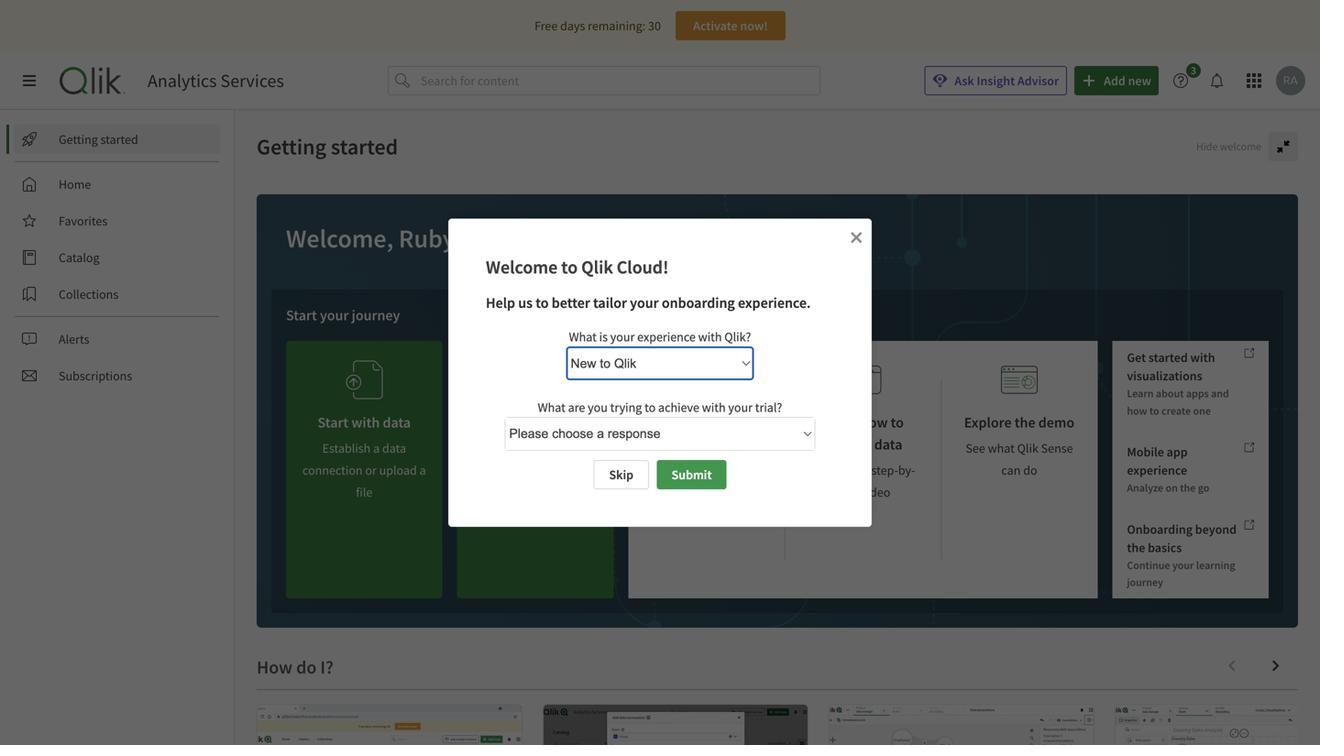 Task type: locate. For each thing, give the bounding box(es) containing it.
30
[[648, 17, 661, 34]]

explore
[[964, 414, 1012, 432]]

step
[[836, 484, 858, 501]]

learn left us
[[457, 306, 492, 325]]

0 horizontal spatial analyze
[[658, 414, 707, 432]]

what is your experience with qlik?
[[569, 329, 751, 345]]

getting down services
[[257, 133, 327, 160]]

with
[[698, 329, 722, 345], [1191, 349, 1215, 366], [702, 399, 726, 416]]

how inside learn how to analyze data follow this step-by- step video
[[861, 414, 888, 432]]

the left the go
[[1180, 481, 1196, 495]]

what left is
[[569, 329, 597, 345]]

how left "create"
[[1127, 404, 1148, 418]]

qlik inside dialog
[[582, 256, 613, 279]]

getting inside welcome, ruby anderson. main content
[[257, 133, 327, 160]]

0 horizontal spatial qlik
[[582, 256, 613, 279]]

getting started link
[[15, 125, 220, 154]]

1 horizontal spatial qlik
[[1018, 440, 1039, 457]]

do
[[1024, 462, 1038, 479]]

is
[[599, 329, 608, 345]]

journey down continue
[[1127, 576, 1164, 590]]

getting
[[59, 131, 98, 148], [257, 133, 327, 160]]

2 horizontal spatial started
[[1149, 349, 1188, 366]]

experience down more resources
[[637, 329, 696, 345]]

can
[[1002, 462, 1021, 479]]

basics inside onboarding beyond the basics continue your learning journey
[[1148, 540, 1182, 556]]

1 vertical spatial basics
[[1148, 540, 1182, 556]]

1 horizontal spatial getting started
[[257, 133, 398, 160]]

this
[[849, 462, 869, 479]]

invite left "via"
[[478, 433, 508, 449]]

0 horizontal spatial getting
[[59, 131, 98, 148]]

welcome
[[486, 256, 558, 279]]

more
[[628, 306, 659, 325]]

analyze up the 'experience'
[[658, 414, 707, 432]]

with left qlik?
[[698, 329, 722, 345]]

analyze left on
[[1127, 481, 1164, 495]]

1 horizontal spatial analyze
[[1127, 481, 1164, 495]]

analyze sample data experience data to insights
[[657, 414, 756, 501]]

the
[[495, 306, 515, 325], [1015, 414, 1036, 432], [1180, 481, 1196, 495], [1127, 540, 1146, 556]]

0 vertical spatial experience
[[637, 329, 696, 345]]

go
[[1198, 481, 1210, 495]]

qlik up tailor
[[582, 256, 613, 279]]

qlik up do
[[1018, 440, 1039, 457]]

your left trial?
[[728, 399, 753, 416]]

learn
[[457, 306, 492, 325], [1127, 387, 1154, 401], [822, 414, 858, 432]]

experience.
[[738, 294, 811, 312]]

analyze inside analyze sample data experience data to insights
[[658, 414, 707, 432]]

journey inside onboarding beyond the basics continue your learning journey
[[1127, 576, 1164, 590]]

your right is
[[611, 329, 635, 345]]

learn up analyze
[[822, 414, 858, 432]]

onboarding
[[1127, 521, 1193, 538]]

your left learning
[[1173, 558, 1194, 573]]

1 horizontal spatial experience
[[1127, 462, 1188, 479]]

users up "via"
[[538, 406, 572, 425]]

0 horizontal spatial started
[[100, 131, 138, 148]]

analyze inside the mobile app experience analyze on the go
[[1127, 481, 1164, 495]]

basics down onboarding
[[1148, 540, 1182, 556]]

0 vertical spatial learn
[[457, 306, 492, 325]]

0 vertical spatial analyze
[[658, 414, 707, 432]]

1 vertical spatial journey
[[1127, 576, 1164, 590]]

1 vertical spatial what
[[538, 399, 566, 416]]

activate now!
[[693, 17, 768, 34]]

2 horizontal spatial learn
[[1127, 387, 1154, 401]]

0 horizontal spatial journey
[[352, 306, 400, 325]]

learn how to analyze data follow this step-by- step video
[[811, 414, 916, 501]]

collections
[[59, 286, 118, 303]]

catalog
[[59, 249, 100, 266]]

home
[[59, 176, 91, 193]]

learn how to analyze data image
[[845, 356, 882, 404]]

to down the sample
[[745, 462, 756, 479]]

collections link
[[15, 280, 220, 309]]

2 vertical spatial learn
[[822, 414, 858, 432]]

experience down mobile
[[1127, 462, 1188, 479]]

1 horizontal spatial getting
[[257, 133, 327, 160]]

analytics
[[148, 69, 217, 92]]

data up the 'experience'
[[693, 436, 721, 454]]

0 vertical spatial journey
[[352, 306, 400, 325]]

basics right help
[[518, 306, 556, 325]]

invite left the are
[[499, 406, 535, 425]]

to up "by-"
[[891, 414, 904, 432]]

qlik
[[582, 256, 613, 279], [1018, 440, 1039, 457]]

trying
[[610, 399, 642, 416]]

data inside learn how to analyze data follow this step-by- step video
[[875, 436, 903, 454]]

visualizations
[[1127, 368, 1203, 384]]

welcome to qlik sense cloud dialog
[[448, 219, 872, 527]]

what
[[569, 329, 597, 345], [538, 399, 566, 416]]

data up step-
[[875, 436, 903, 454]]

1 horizontal spatial basics
[[1148, 540, 1182, 556]]

better
[[552, 294, 590, 312]]

0 vertical spatial qlik
[[582, 256, 613, 279]]

data for learn how to analyze data
[[875, 436, 903, 454]]

journey right "start"
[[352, 306, 400, 325]]

analyze sample data image
[[688, 356, 725, 404]]

ask insight advisor button
[[925, 66, 1068, 95]]

the left us
[[495, 306, 515, 325]]

0 vertical spatial what
[[569, 329, 597, 345]]

get started with visualizations learn about apps and how to create one
[[1127, 349, 1230, 418]]

0 horizontal spatial what
[[538, 399, 566, 416]]

what for what are you trying to achieve with your trial?
[[538, 399, 566, 416]]

1 vertical spatial qlik
[[1018, 440, 1039, 457]]

you
[[588, 399, 608, 416]]

learn left "about" at the right
[[1127, 387, 1154, 401]]

0 vertical spatial basics
[[518, 306, 556, 325]]

with up apps
[[1191, 349, 1215, 366]]

learn inside learn how to analyze data follow this step-by- step video
[[822, 414, 858, 432]]

1 horizontal spatial journey
[[1127, 576, 1164, 590]]

getting inside getting started link
[[59, 131, 98, 148]]

analytics services element
[[148, 69, 284, 92]]

help us to better tailor your onboarding experience.
[[486, 294, 811, 312]]

start your journey
[[286, 306, 400, 325]]

get
[[1127, 349, 1146, 366]]

experience
[[637, 329, 696, 345], [1127, 462, 1188, 479]]

with inside get started with visualizations learn about apps and how to create one
[[1191, 349, 1215, 366]]

free days remaining: 30
[[535, 17, 661, 34]]

app
[[1167, 444, 1188, 460]]

about
[[1156, 387, 1184, 401]]

insights
[[686, 484, 728, 501]]

with right achieve
[[702, 399, 726, 416]]

learning
[[1197, 558, 1236, 573]]

anderson.
[[460, 222, 573, 254]]

qlik inside explore the demo see what qlik sense can do
[[1018, 440, 1039, 457]]

experience inside "welcome to qlik sense cloud" dialog
[[637, 329, 696, 345]]

1 horizontal spatial learn
[[822, 414, 858, 432]]

subscriptions
[[59, 368, 132, 384]]

1 vertical spatial learn
[[1127, 387, 1154, 401]]

0 horizontal spatial how
[[861, 414, 888, 432]]

0 horizontal spatial learn
[[457, 306, 492, 325]]

journey
[[352, 306, 400, 325], [1127, 576, 1164, 590]]

how
[[1127, 404, 1148, 418], [861, 414, 888, 432]]

how up analyze
[[861, 414, 888, 432]]

invite users invite users via email.
[[478, 406, 593, 449]]

submit
[[672, 467, 712, 483]]

to right the trying
[[645, 399, 656, 416]]

to left "create"
[[1150, 404, 1160, 418]]

step-
[[872, 462, 898, 479]]

what are you trying to achieve with your trial?
[[538, 399, 783, 416]]

cloud!
[[617, 256, 669, 279]]

1 horizontal spatial how
[[1127, 404, 1148, 418]]

activate
[[693, 17, 738, 34]]

advisor
[[1018, 72, 1059, 89]]

analyze
[[658, 414, 707, 432], [1127, 481, 1164, 495]]

users left "via"
[[511, 433, 539, 449]]

data up insights
[[718, 462, 742, 479]]

the inside the mobile app experience analyze on the go
[[1180, 481, 1196, 495]]

getting up home on the left top
[[59, 131, 98, 148]]

close sidebar menu image
[[22, 73, 37, 88]]

1 vertical spatial with
[[1191, 349, 1215, 366]]

mobile
[[1127, 444, 1164, 460]]

welcome to qlik cloud!
[[486, 256, 669, 279]]

getting started
[[59, 131, 138, 148], [257, 133, 398, 160]]

× button
[[850, 223, 863, 249]]

0 horizontal spatial experience
[[637, 329, 696, 345]]

to
[[561, 256, 578, 279], [536, 294, 549, 312], [645, 399, 656, 416], [1150, 404, 1160, 418], [891, 414, 904, 432], [745, 462, 756, 479]]

the left demo
[[1015, 414, 1036, 432]]

how inside get started with visualizations learn about apps and how to create one
[[1127, 404, 1148, 418]]

your
[[630, 294, 659, 312], [320, 306, 349, 325], [611, 329, 635, 345], [728, 399, 753, 416], [1173, 558, 1194, 573]]

1 horizontal spatial what
[[569, 329, 597, 345]]

insight
[[977, 72, 1015, 89]]

basics
[[518, 306, 556, 325], [1148, 540, 1182, 556]]

1 vertical spatial experience
[[1127, 462, 1188, 479]]

1 vertical spatial analyze
[[1127, 481, 1164, 495]]

the up continue
[[1127, 540, 1146, 556]]

what left the are
[[538, 399, 566, 416]]

0 horizontal spatial getting started
[[59, 131, 138, 148]]

0 vertical spatial with
[[698, 329, 722, 345]]



Task type: describe. For each thing, give the bounding box(es) containing it.
one
[[1193, 404, 1211, 418]]

now!
[[740, 17, 768, 34]]

0 vertical spatial invite
[[499, 406, 535, 425]]

ask insight advisor
[[955, 72, 1059, 89]]

to inside learn how to analyze data follow this step-by- step video
[[891, 414, 904, 432]]

learn for learn the basics
[[457, 306, 492, 325]]

resources
[[662, 306, 721, 325]]

0 horizontal spatial basics
[[518, 306, 556, 325]]

what for what is your experience with qlik?
[[569, 329, 597, 345]]

experience
[[657, 462, 716, 479]]

experience inside the mobile app experience analyze on the go
[[1127, 462, 1188, 479]]

welcome, ruby anderson. main content
[[235, 110, 1320, 746]]

learn inside get started with visualizations learn about apps and how to create one
[[1127, 387, 1154, 401]]

the inside onboarding beyond the basics continue your learning journey
[[1127, 540, 1146, 556]]

tailor
[[593, 294, 627, 312]]

follow
[[811, 462, 847, 479]]

favorites link
[[15, 206, 220, 236]]

activate now! link
[[676, 11, 786, 40]]

your right "start"
[[320, 306, 349, 325]]

qlik?
[[725, 329, 751, 345]]

see
[[966, 440, 986, 457]]

remaining:
[[588, 17, 646, 34]]

catalog link
[[15, 243, 220, 272]]

to up better
[[561, 256, 578, 279]]

what
[[988, 440, 1015, 457]]

skip
[[609, 467, 634, 483]]

your inside onboarding beyond the basics continue your learning journey
[[1173, 558, 1194, 573]]

learn the basics
[[457, 306, 556, 325]]

1 vertical spatial users
[[511, 433, 539, 449]]

welcome,
[[286, 222, 394, 254]]

are
[[568, 399, 585, 416]]

the inside explore the demo see what qlik sense can do
[[1015, 414, 1036, 432]]

onboarding
[[662, 294, 735, 312]]

hide welcome image
[[1276, 139, 1291, 154]]

help
[[486, 294, 515, 312]]

explore the demo see what qlik sense can do
[[964, 414, 1075, 479]]

mobile app experience analyze on the go
[[1127, 444, 1210, 495]]

to inside get started with visualizations learn about apps and how to create one
[[1150, 404, 1160, 418]]

by-
[[898, 462, 916, 479]]

×
[[850, 223, 863, 249]]

analyze
[[824, 436, 872, 454]]

continue
[[1127, 558, 1171, 573]]

create
[[1162, 404, 1191, 418]]

analytics services
[[148, 69, 284, 92]]

your right tailor
[[630, 294, 659, 312]]

started inside navigation pane element
[[100, 131, 138, 148]]

home link
[[15, 170, 220, 199]]

favorites
[[59, 213, 107, 229]]

achieve
[[658, 399, 700, 416]]

apps
[[1186, 387, 1209, 401]]

started inside get started with visualizations learn about apps and how to create one
[[1149, 349, 1188, 366]]

skip button
[[594, 460, 649, 490]]

explore the demo image
[[1001, 356, 1038, 404]]

free
[[535, 17, 558, 34]]

1 vertical spatial invite
[[478, 433, 508, 449]]

video
[[861, 484, 891, 501]]

us
[[518, 294, 533, 312]]

alerts
[[59, 331, 89, 348]]

start
[[286, 306, 317, 325]]

2 vertical spatial with
[[702, 399, 726, 416]]

1 horizontal spatial started
[[331, 133, 398, 160]]

more resources
[[628, 306, 721, 325]]

days
[[560, 17, 585, 34]]

to inside analyze sample data experience data to insights
[[745, 462, 756, 479]]

to right us
[[536, 294, 549, 312]]

email.
[[560, 433, 593, 449]]

sense
[[1041, 440, 1073, 457]]

alerts link
[[15, 325, 220, 354]]

subscriptions link
[[15, 361, 220, 391]]

0 vertical spatial users
[[538, 406, 572, 425]]

submit button
[[657, 460, 727, 490]]

getting started inside navigation pane element
[[59, 131, 138, 148]]

welcome, ruby anderson.
[[286, 222, 573, 254]]

via
[[542, 433, 557, 449]]

learn for learn how to analyze data follow this step-by- step video
[[822, 414, 858, 432]]

and
[[1211, 387, 1230, 401]]

ask
[[955, 72, 974, 89]]

navigation pane element
[[0, 117, 234, 398]]

sample
[[709, 414, 755, 432]]

getting started inside welcome, ruby anderson. main content
[[257, 133, 398, 160]]

onboarding beyond the basics continue your learning journey
[[1127, 521, 1237, 590]]

demo
[[1039, 414, 1075, 432]]

on
[[1166, 481, 1178, 495]]

beyond
[[1196, 521, 1237, 538]]

data for analyze sample data
[[718, 462, 742, 479]]

ruby
[[399, 222, 455, 254]]

trial?
[[755, 399, 783, 416]]

services
[[221, 69, 284, 92]]



Task type: vqa. For each thing, say whether or not it's contained in the screenshot.
your
yes



